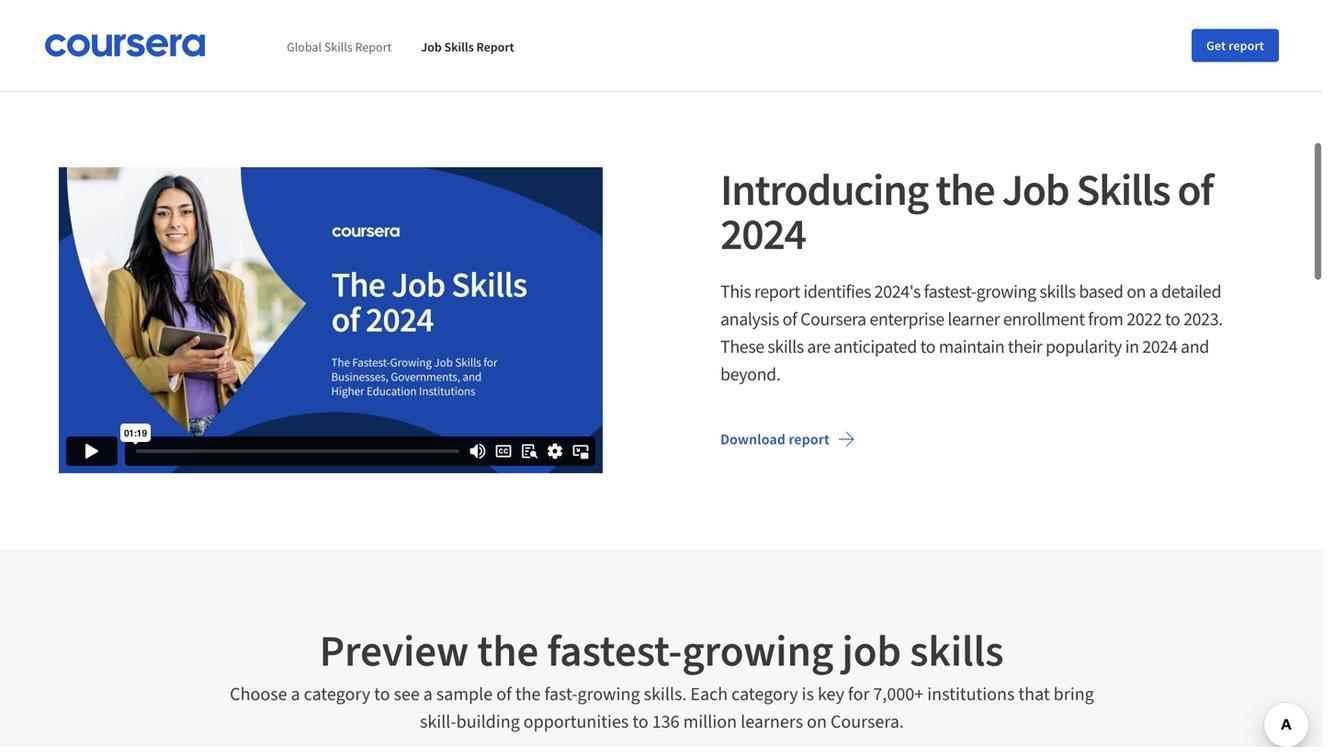 Task type: describe. For each thing, give the bounding box(es) containing it.
the
[[936, 162, 994, 217]]

are
[[807, 335, 831, 358]]

on
[[1127, 280, 1146, 303]]

fastest-
[[924, 280, 976, 303]]

anticipated
[[834, 335, 917, 358]]

skills inside the introducing the job skills of 2024
[[1076, 162, 1170, 217]]

] for [ 1 ]
[[441, 30, 445, 48]]

[ 3 ]
[[1234, 30, 1250, 48]]

coursera logo image
[[44, 34, 206, 57]]

get
[[1206, 37, 1226, 54]]

] for [ 3 ]
[[1245, 30, 1250, 48]]

download
[[720, 430, 786, 448]]

get report
[[1206, 37, 1264, 54]]

maintain
[[939, 335, 1005, 358]]

this
[[720, 280, 751, 303]]

identifies
[[803, 280, 871, 303]]

get report button
[[1192, 29, 1279, 62]]

enrollment
[[1003, 307, 1085, 330]]

enterprise
[[870, 307, 944, 330]]

report for get
[[1229, 37, 1264, 54]]

introducing the job skills of 2024
[[720, 162, 1213, 261]]

2022
[[1127, 307, 1162, 330]]

download report link
[[706, 417, 870, 461]]

these
[[720, 335, 764, 358]]

a
[[1149, 280, 1158, 303]]

0 vertical spatial job
[[421, 39, 442, 55]]

from
[[1088, 307, 1123, 330]]

detailed
[[1161, 280, 1221, 303]]

job skills report
[[421, 39, 514, 55]]



Task type: vqa. For each thing, say whether or not it's contained in the screenshot.
report to the middle
yes



Task type: locate. For each thing, give the bounding box(es) containing it.
[
[[430, 30, 434, 48], [1234, 30, 1238, 48]]

skills for job
[[444, 39, 474, 55]]

introducing
[[720, 162, 928, 217]]

report for download
[[789, 430, 830, 448]]

job
[[421, 39, 442, 55], [1002, 162, 1069, 217]]

0 horizontal spatial report
[[355, 39, 392, 55]]

0 vertical spatial skills
[[1040, 280, 1076, 303]]

global skills report link
[[287, 39, 392, 55]]

report left '1' at the left top of page
[[355, 39, 392, 55]]

report inside download report link
[[789, 430, 830, 448]]

skills left are
[[768, 335, 804, 358]]

0 horizontal spatial skills
[[768, 335, 804, 358]]

0 vertical spatial 2024
[[720, 206, 806, 261]]

of inside this report identifies 2024's fastest-growing skills based on a detailed analysis of coursera enterprise learner enrollment from 2022 to 2023. these skills are anticipated to maintain their popularity in 2024 and beyond.
[[783, 307, 797, 330]]

to right 2022
[[1165, 307, 1180, 330]]

2024 right in
[[1142, 335, 1177, 358]]

2 vertical spatial report
[[789, 430, 830, 448]]

report right [ 1 ]
[[476, 39, 514, 55]]

2024 up "this"
[[720, 206, 806, 261]]

0 horizontal spatial 2024
[[720, 206, 806, 261]]

2 [ from the left
[[1234, 30, 1238, 48]]

and
[[1181, 335, 1209, 358]]

2024's
[[874, 280, 921, 303]]

1 vertical spatial skills
[[768, 335, 804, 358]]

2024
[[720, 206, 806, 261], [1142, 335, 1177, 358]]

1 vertical spatial to
[[920, 335, 936, 358]]

growing
[[976, 280, 1036, 303]]

global
[[287, 39, 322, 55]]

report inside this report identifies 2024's fastest-growing skills based on a detailed analysis of coursera enterprise learner enrollment from 2022 to 2023. these skills are anticipated to maintain their popularity in 2024 and beyond.
[[754, 280, 800, 303]]

0 horizontal spatial [
[[430, 30, 434, 48]]

0 vertical spatial report
[[1229, 37, 1264, 54]]

1 horizontal spatial skills
[[1040, 280, 1076, 303]]

2 ] from the left
[[1245, 30, 1250, 48]]

1 horizontal spatial job
[[1002, 162, 1069, 217]]

report for global skills report
[[355, 39, 392, 55]]

3
[[1238, 30, 1245, 48]]

1 vertical spatial of
[[783, 307, 797, 330]]

2023.
[[1184, 307, 1223, 330]]

job inside the introducing the job skills of 2024
[[1002, 162, 1069, 217]]

skills for global
[[324, 39, 353, 55]]

2 report from the left
[[476, 39, 514, 55]]

0 horizontal spatial skills
[[324, 39, 353, 55]]

]
[[441, 30, 445, 48], [1245, 30, 1250, 48]]

skills up "enrollment"
[[1040, 280, 1076, 303]]

this report identifies 2024's fastest-growing skills based on a detailed analysis of coursera enterprise learner enrollment from 2022 to 2023. these skills are anticipated to maintain their popularity in 2024 and beyond.
[[720, 280, 1223, 385]]

1 horizontal spatial report
[[476, 39, 514, 55]]

report right get
[[1229, 37, 1264, 54]]

2024 inside this report identifies 2024's fastest-growing skills based on a detailed analysis of coursera enterprise learner enrollment from 2022 to 2023. these skills are anticipated to maintain their popularity in 2024 and beyond.
[[1142, 335, 1177, 358]]

1 horizontal spatial 2024
[[1142, 335, 1177, 358]]

0 vertical spatial to
[[1165, 307, 1180, 330]]

1 vertical spatial report
[[754, 280, 800, 303]]

analysis
[[720, 307, 779, 330]]

2024 inside the introducing the job skills of 2024
[[720, 206, 806, 261]]

1
[[434, 30, 441, 48]]

based
[[1079, 280, 1123, 303]]

global skills report
[[287, 39, 392, 55]]

[ 1 ]
[[430, 30, 445, 48]]

1 report from the left
[[355, 39, 392, 55]]

0 horizontal spatial to
[[920, 335, 936, 358]]

1 horizontal spatial [
[[1234, 30, 1238, 48]]

0 horizontal spatial of
[[783, 307, 797, 330]]

1 vertical spatial job
[[1002, 162, 1069, 217]]

1 horizontal spatial to
[[1165, 307, 1180, 330]]

1 vertical spatial 2024
[[1142, 335, 1177, 358]]

in
[[1125, 335, 1139, 358]]

job skills report link
[[421, 39, 514, 55]]

of inside the introducing the job skills of 2024
[[1177, 162, 1213, 217]]

report up analysis
[[754, 280, 800, 303]]

1 horizontal spatial ]
[[1245, 30, 1250, 48]]

to
[[1165, 307, 1180, 330], [920, 335, 936, 358]]

0 vertical spatial of
[[1177, 162, 1213, 217]]

report for this
[[754, 280, 800, 303]]

beyond.
[[720, 362, 780, 385]]

2 horizontal spatial skills
[[1076, 162, 1170, 217]]

popularity
[[1046, 335, 1122, 358]]

1 horizontal spatial skills
[[444, 39, 474, 55]]

to down enterprise
[[920, 335, 936, 358]]

skills
[[1040, 280, 1076, 303], [768, 335, 804, 358]]

skills
[[324, 39, 353, 55], [444, 39, 474, 55], [1076, 162, 1170, 217]]

1 ] from the left
[[441, 30, 445, 48]]

report for job skills report
[[476, 39, 514, 55]]

1 [ from the left
[[430, 30, 434, 48]]

[ for 1
[[430, 30, 434, 48]]

learner
[[948, 307, 1000, 330]]

[ for 3
[[1234, 30, 1238, 48]]

coursera
[[800, 307, 866, 330]]

download report
[[720, 430, 830, 448]]

their
[[1008, 335, 1042, 358]]

report
[[355, 39, 392, 55], [476, 39, 514, 55]]

report
[[1229, 37, 1264, 54], [754, 280, 800, 303], [789, 430, 830, 448]]

report inside get report button
[[1229, 37, 1264, 54]]

1 horizontal spatial of
[[1177, 162, 1213, 217]]

report right download at the bottom right of page
[[789, 430, 830, 448]]

of
[[1177, 162, 1213, 217], [783, 307, 797, 330]]

0 horizontal spatial job
[[421, 39, 442, 55]]

0 horizontal spatial ]
[[441, 30, 445, 48]]



